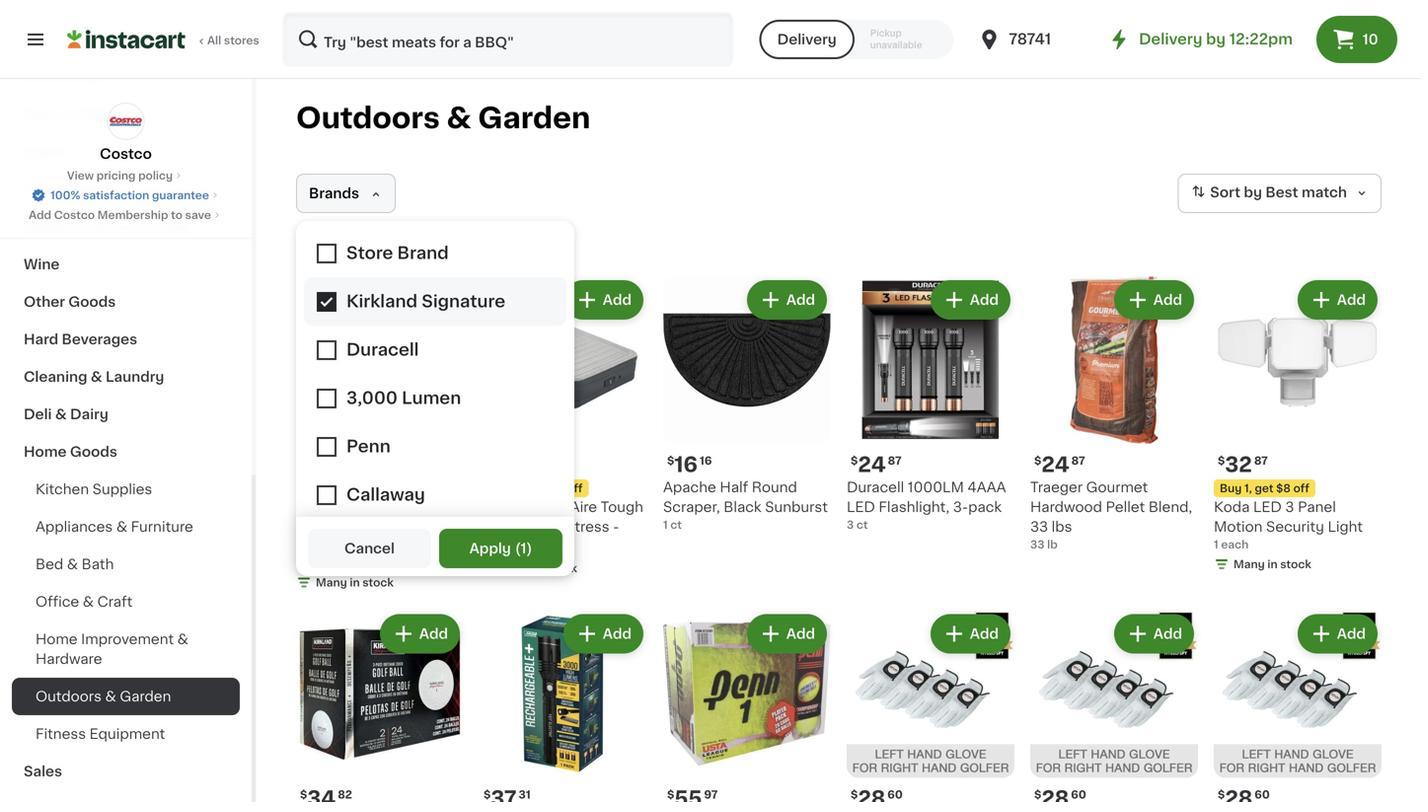Task type: locate. For each thing, give the bounding box(es) containing it.
& right bed
[[67, 558, 78, 572]]

sales
[[24, 765, 62, 779]]

& down beverages
[[91, 370, 102, 384]]

off right $50
[[567, 483, 583, 494]]

78741 button
[[977, 12, 1096, 67]]

cancel
[[345, 542, 395, 556]]

health
[[24, 220, 71, 234]]

ct down "duracell" at the right of page
[[857, 520, 868, 531]]

get for $8
[[1255, 483, 1274, 494]]

0 vertical spatial 9
[[439, 520, 448, 534]]

traeger gourmet hardwood pellet blend, 33 lbs 33 lb
[[1030, 481, 1193, 550]]

security
[[1266, 520, 1325, 534]]

1 horizontal spatial 31
[[519, 790, 531, 801]]

supplies
[[92, 483, 152, 496]]

0 vertical spatial goods
[[69, 183, 116, 196]]

lb
[[1047, 539, 1058, 550], [336, 558, 347, 569]]

1 vertical spatial garden
[[120, 690, 171, 704]]

0 horizontal spatial get
[[521, 483, 539, 494]]

87 up traeger
[[1072, 456, 1085, 466]]

goods up kitchen supplies
[[70, 445, 117, 459]]

2 24 from the left
[[1042, 455, 1070, 475]]

0 horizontal spatial by
[[1206, 32, 1226, 46]]

24
[[858, 455, 886, 475], [1042, 455, 1070, 475]]

home
[[24, 445, 67, 459], [36, 633, 78, 647]]

16
[[674, 455, 698, 475], [700, 456, 712, 466]]

24 up "duracell" at the right of page
[[858, 455, 886, 475]]

1 buy from the left
[[486, 483, 508, 494]]

2 get from the left
[[1255, 483, 1274, 494]]

1 inside koda led 3 panel motion security light 1 each
[[1214, 539, 1219, 550]]

bed & bath
[[36, 558, 114, 572]]

1 horizontal spatial $ 24 87
[[1034, 455, 1085, 475]]

by for delivery
[[1206, 32, 1226, 46]]

pack
[[968, 500, 1002, 514]]

& for outdoors & garden link at the left bottom of page
[[105, 690, 116, 704]]

many in stock down ')'
[[499, 563, 577, 574]]

0 vertical spatial 3
[[1286, 500, 1295, 514]]

garden down the search field
[[478, 104, 591, 132]]

product group
[[296, 276, 464, 595], [480, 276, 648, 580], [663, 276, 831, 533], [847, 276, 1015, 533], [1030, 276, 1198, 553], [1214, 276, 1382, 576], [296, 611, 464, 802], [480, 611, 648, 802], [663, 611, 831, 802], [847, 611, 1015, 802], [1030, 611, 1198, 802], [1214, 611, 1382, 802]]

& right deli
[[55, 408, 67, 421]]

led down "duracell" at the right of page
[[847, 500, 875, 514]]

& for health & personal care link
[[74, 220, 86, 234]]

view
[[67, 170, 94, 181]]

1,
[[510, 483, 518, 494], [1245, 483, 1252, 494]]

buy up koda
[[1220, 483, 1242, 494]]

0 horizontal spatial off
[[567, 483, 583, 494]]

ct inside duracell 1000lm 4aaa led flashlight, 3-pack 3 ct
[[857, 520, 868, 531]]

2 horizontal spatial in
[[1268, 559, 1278, 570]]

equipment
[[90, 727, 165, 741]]

1 down scraper,
[[663, 520, 668, 531]]

to
[[171, 210, 183, 221]]

goods down view on the left top of page
[[69, 183, 116, 196]]

sunburst
[[765, 500, 828, 514]]

1 horizontal spatial delivery
[[1139, 32, 1203, 46]]

duracell 1000lm 4aaa led flashlight, 3-pack 3 ct
[[847, 481, 1006, 531]]

& for beer & cider link
[[61, 108, 72, 121]]

1 horizontal spatial ct
[[671, 520, 682, 531]]

beer
[[24, 108, 57, 121]]

many
[[1234, 559, 1265, 570], [499, 563, 531, 574], [316, 577, 347, 588]]

get left $8
[[1255, 483, 1274, 494]]

black
[[724, 500, 762, 514]]

09
[[332, 456, 348, 466]]

0 horizontal spatial ct
[[296, 540, 310, 554]]

many down 4.8
[[316, 577, 347, 588]]

1 horizontal spatial off
[[1294, 483, 1310, 494]]

1 horizontal spatial 1
[[663, 520, 668, 531]]

1 1, from the left
[[510, 483, 518, 494]]

1 horizontal spatial 16
[[700, 456, 712, 466]]

2 horizontal spatial ct
[[857, 520, 868, 531]]

ct inside the pine mountain ultraflame firelogs, indoor and outdoor, 9 ct
[[296, 540, 310, 554]]

many down (
[[499, 563, 531, 574]]

None search field
[[282, 12, 734, 67]]

0 horizontal spatial in
[[350, 577, 360, 588]]

0 horizontal spatial $ 24 87
[[851, 455, 902, 475]]

9 left x
[[296, 558, 304, 569]]

$ 24 87 up traeger
[[1034, 455, 1085, 475]]

home goods link
[[12, 433, 240, 471]]

& up fitness equipment
[[105, 690, 116, 704]]

all
[[207, 35, 221, 46]]

1 vertical spatial 9
[[296, 558, 304, 569]]

2 33 from the top
[[1030, 539, 1045, 550]]

0 vertical spatial by
[[1206, 32, 1226, 46]]

1 vertical spatial outdoors & garden
[[36, 690, 171, 704]]

2 horizontal spatial 60
[[1255, 790, 1270, 801]]

costco up the view pricing policy link
[[100, 147, 152, 161]]

health & personal care link
[[12, 208, 240, 246]]

satisfaction
[[83, 190, 149, 201]]

3
[[1286, 500, 1295, 514], [847, 520, 854, 531]]

31 for 31
[[519, 790, 531, 801]]

0 vertical spatial home
[[24, 445, 67, 459]]

get left $50
[[521, 483, 539, 494]]

& for office & craft link
[[83, 595, 94, 609]]

costco down 100%
[[54, 210, 95, 221]]

87 right 32
[[1254, 456, 1268, 466]]

led inside duracell 1000lm 4aaa led flashlight, 3-pack 3 ct
[[847, 500, 875, 514]]

furniture
[[131, 520, 193, 534]]

off right $8
[[1294, 483, 1310, 494]]

lb right 4.8
[[336, 558, 347, 569]]

1, down $ 32 87
[[1245, 483, 1252, 494]]

10 button
[[1317, 16, 1398, 63]]

0 vertical spatial outdoors
[[296, 104, 440, 132]]

outdoor,
[[374, 520, 435, 534]]

many in stock down koda led 3 panel motion security light 1 each
[[1234, 559, 1312, 570]]

1 get from the left
[[521, 483, 539, 494]]

many in stock down 4.8
[[316, 577, 394, 588]]

home inside home improvement & hardware
[[36, 633, 78, 647]]

& right the improvement
[[177, 633, 188, 647]]

office & craft
[[36, 595, 133, 609]]

0 horizontal spatial stock
[[363, 577, 394, 588]]

mattress
[[548, 520, 610, 534]]

1 down air
[[521, 542, 527, 556]]

in down cancel
[[350, 577, 360, 588]]

in down koda led 3 panel motion security light 1 each
[[1268, 559, 1278, 570]]

1 $ 24 87 from the left
[[851, 455, 902, 475]]

9
[[439, 520, 448, 534], [296, 558, 304, 569]]

deli & dairy
[[24, 408, 108, 421]]

add
[[29, 210, 51, 221], [419, 293, 448, 307], [603, 293, 632, 307], [786, 293, 815, 307], [970, 293, 999, 307], [1154, 293, 1183, 307], [1337, 293, 1366, 307], [419, 627, 448, 641], [603, 627, 632, 641], [786, 627, 815, 641], [970, 627, 999, 641], [1154, 627, 1183, 641], [1337, 627, 1366, 641]]

1 vertical spatial home
[[36, 633, 78, 647]]

33 down the hardwood
[[1030, 539, 1045, 550]]

product group containing 31
[[296, 276, 464, 595]]

0 vertical spatial lb
[[1047, 539, 1058, 550]]

buy up sealy
[[486, 483, 508, 494]]

1 vertical spatial by
[[1244, 186, 1262, 200]]

1 vertical spatial costco
[[54, 210, 95, 221]]

Best match Sort by field
[[1178, 174, 1382, 213]]

0 horizontal spatial costco
[[54, 210, 95, 221]]

1 vertical spatial 33
[[1030, 539, 1045, 550]]

1 24 from the left
[[858, 455, 886, 475]]

add costco membership to save
[[29, 210, 211, 221]]

10
[[1363, 33, 1379, 46]]

stores
[[224, 35, 259, 46]]

1, for $50
[[510, 483, 518, 494]]

1 horizontal spatial 1,
[[1245, 483, 1252, 494]]

1 horizontal spatial get
[[1255, 483, 1274, 494]]

home for home improvement & hardware
[[36, 633, 78, 647]]

1 horizontal spatial many in stock
[[499, 563, 577, 574]]

0 horizontal spatial 9
[[296, 558, 304, 569]]

87 inside $ 32 87
[[1254, 456, 1268, 466]]

0 horizontal spatial garden
[[120, 690, 171, 704]]

1
[[663, 520, 668, 531], [1214, 539, 1219, 550], [521, 542, 527, 556]]

1 vertical spatial 3
[[847, 520, 854, 531]]

service type group
[[760, 20, 954, 59]]

ct for 9
[[296, 540, 310, 554]]

in
[[1268, 559, 1278, 570], [533, 563, 543, 574], [350, 577, 360, 588]]

2 buy from the left
[[1220, 483, 1242, 494]]

2 87 from the left
[[1072, 456, 1085, 466]]

(44)
[[369, 542, 392, 553]]

1, inside product group
[[1245, 483, 1252, 494]]

1 horizontal spatial stock
[[546, 563, 577, 574]]

1 horizontal spatial 87
[[1072, 456, 1085, 466]]

by inside best match sort by field
[[1244, 186, 1262, 200]]

$
[[667, 456, 674, 466], [851, 456, 858, 466], [1034, 456, 1042, 466], [1218, 456, 1225, 466], [300, 790, 307, 801], [484, 790, 491, 801], [667, 790, 674, 801], [851, 790, 858, 801], [1034, 790, 1042, 801], [1218, 790, 1225, 801]]

1 off from the left
[[567, 483, 583, 494]]

& right beer
[[61, 108, 72, 121]]

12:22pm
[[1230, 32, 1293, 46]]

& right health
[[74, 220, 86, 234]]

koda led 3 panel motion security light 1 each
[[1214, 500, 1363, 550]]

2 1, from the left
[[1245, 483, 1252, 494]]

laundry
[[106, 370, 164, 384]]

1 horizontal spatial 9
[[439, 520, 448, 534]]

led down "buy 1, get $8 off"
[[1254, 500, 1282, 514]]

1, up sealy
[[510, 483, 518, 494]]

1 vertical spatial goods
[[68, 295, 116, 309]]

0 horizontal spatial led
[[847, 500, 875, 514]]

& inside home improvement & hardware
[[177, 633, 188, 647]]

1 horizontal spatial 3
[[1286, 500, 1295, 514]]

many down each
[[1234, 559, 1265, 570]]

1 horizontal spatial 24
[[1042, 455, 1070, 475]]

$ 24 87
[[851, 455, 902, 475], [1034, 455, 1085, 475]]

outdoors up brands dropdown button
[[296, 104, 440, 132]]

1 horizontal spatial lb
[[1047, 539, 1058, 550]]

kitchen supplies link
[[12, 471, 240, 508]]

1 vertical spatial 31
[[519, 790, 531, 801]]

scraper,
[[663, 500, 720, 514]]

0 horizontal spatial 24
[[858, 455, 886, 475]]

0 vertical spatial outdoors & garden
[[296, 104, 591, 132]]

0 horizontal spatial 87
[[888, 456, 902, 466]]

lb down lbs
[[1047, 539, 1058, 550]]

31 for 31 09
[[307, 455, 330, 475]]

home goods
[[24, 445, 117, 459]]

flashlight,
[[879, 500, 950, 514]]

stock down the cancel button
[[363, 577, 394, 588]]

garden up "equipment"
[[120, 690, 171, 704]]

apache
[[663, 481, 716, 495]]

stock down security
[[1280, 559, 1312, 570]]

1, for $8
[[1245, 483, 1252, 494]]

other
[[24, 295, 65, 309]]

33 left lbs
[[1030, 520, 1048, 534]]

ct down scraper,
[[671, 520, 682, 531]]

home improvement & hardware
[[36, 633, 188, 666]]

2 off from the left
[[1294, 483, 1310, 494]]

1 horizontal spatial buy
[[1220, 483, 1242, 494]]

$ 24 87 for duracell
[[851, 455, 902, 475]]

pricing
[[96, 170, 136, 181]]

off for buy 1, get $50 off
[[567, 483, 583, 494]]

by left 12:22pm
[[1206, 32, 1226, 46]]

stock down the sealy alwayzaire tough guard air mattress - queen
[[546, 563, 577, 574]]

get
[[521, 483, 539, 494], [1255, 483, 1274, 494]]

add button
[[382, 282, 458, 318], [565, 282, 642, 318], [749, 282, 825, 318], [933, 282, 1009, 318], [1116, 282, 1192, 318], [1300, 282, 1376, 318], [382, 616, 458, 652], [565, 616, 642, 652], [749, 616, 825, 652], [933, 616, 1009, 652], [1116, 616, 1192, 652], [1300, 616, 1376, 652]]

0 horizontal spatial 1,
[[510, 483, 518, 494]]

1 horizontal spatial in
[[533, 563, 543, 574]]

0 vertical spatial 31
[[307, 455, 330, 475]]

31
[[307, 455, 330, 475], [519, 790, 531, 801]]

1 87 from the left
[[888, 456, 902, 466]]

1 horizontal spatial by
[[1244, 186, 1262, 200]]

0 horizontal spatial delivery
[[777, 33, 837, 46]]

fitness
[[36, 727, 86, 741]]

buy
[[486, 483, 508, 494], [1220, 483, 1242, 494]]

bath
[[82, 558, 114, 572]]

ct up x
[[296, 540, 310, 554]]

costco logo image
[[107, 103, 145, 140]]

0 vertical spatial costco
[[100, 147, 152, 161]]

1 vertical spatial outdoors
[[36, 690, 102, 704]]

home down deli
[[24, 445, 67, 459]]

3 87 from the left
[[1254, 456, 1268, 466]]

pine mountain ultraflame firelogs, indoor and outdoor, 9 ct
[[296, 481, 448, 554]]

outdoors down hardware
[[36, 690, 102, 704]]

4aaa
[[968, 481, 1006, 495]]

1 horizontal spatial 60
[[1071, 790, 1087, 801]]

appliances & furniture link
[[12, 508, 240, 546]]

0 horizontal spatial many in stock
[[316, 577, 394, 588]]

& down supplies
[[116, 520, 127, 534]]

2 horizontal spatial 1
[[1214, 539, 1219, 550]]

indoor
[[296, 520, 341, 534]]

sealy
[[480, 500, 518, 514]]

3 down "duracell" at the right of page
[[847, 520, 854, 531]]

0 horizontal spatial outdoors & garden
[[36, 690, 171, 704]]

2 horizontal spatial 87
[[1254, 456, 1268, 466]]

goods up beverages
[[68, 295, 116, 309]]

by right sort
[[1244, 186, 1262, 200]]

hardwood
[[1030, 500, 1102, 514]]

2 vertical spatial goods
[[70, 445, 117, 459]]

all stores
[[207, 35, 259, 46]]

delivery inside the 'delivery by 12:22pm' link
[[1139, 32, 1203, 46]]

87
[[888, 456, 902, 466], [1072, 456, 1085, 466], [1254, 456, 1268, 466]]

0 vertical spatial 33
[[1030, 520, 1048, 534]]

$ 24 87 up "duracell" at the right of page
[[851, 455, 902, 475]]

1 horizontal spatial costco
[[100, 147, 152, 161]]

0 horizontal spatial 60
[[888, 790, 903, 801]]

by for sort
[[1244, 186, 1262, 200]]

24 up traeger
[[1042, 455, 1070, 475]]

1 left each
[[1214, 539, 1219, 550]]

office
[[36, 595, 79, 609]]

goods inside 'link'
[[68, 295, 116, 309]]

87 up "duracell" at the right of page
[[888, 456, 902, 466]]

goods for home goods
[[70, 445, 117, 459]]

1 horizontal spatial outdoors
[[296, 104, 440, 132]]

100% satisfaction guarantee button
[[31, 184, 221, 203]]

delivery inside delivery button
[[777, 33, 837, 46]]

$ inside $ 32 87
[[1218, 456, 1225, 466]]

guard
[[480, 520, 522, 534]]

delivery for delivery by 12:22pm
[[1139, 32, 1203, 46]]

0 horizontal spatial many
[[316, 577, 347, 588]]

9 right outdoor,
[[439, 520, 448, 534]]

cleaning & laundry link
[[12, 358, 240, 396]]

100% satisfaction guarantee
[[50, 190, 209, 201]]

60
[[888, 790, 903, 801], [1071, 790, 1087, 801], [1255, 790, 1270, 801]]

1 horizontal spatial garden
[[478, 104, 591, 132]]

product group containing 32
[[1214, 276, 1382, 576]]

home inside home goods link
[[24, 445, 67, 459]]

0 horizontal spatial 3
[[847, 520, 854, 531]]

2 $ 24 87 from the left
[[1034, 455, 1085, 475]]

31 inside product group
[[307, 455, 330, 475]]

2 led from the left
[[1254, 500, 1282, 514]]

electronics link
[[12, 58, 240, 96]]

0 horizontal spatial 31
[[307, 455, 330, 475]]

delivery button
[[760, 20, 855, 59]]

& left "craft"
[[83, 595, 94, 609]]

3 down $8
[[1286, 500, 1295, 514]]

in down air
[[533, 563, 543, 574]]

by inside the 'delivery by 12:22pm' link
[[1206, 32, 1226, 46]]

0 horizontal spatial buy
[[486, 483, 508, 494]]

0 horizontal spatial 1
[[521, 542, 527, 556]]

0 vertical spatial garden
[[478, 104, 591, 132]]

9 inside the pine mountain ultraflame firelogs, indoor and outdoor, 9 ct
[[439, 520, 448, 534]]

1 led from the left
[[847, 500, 875, 514]]

outdoors & garden
[[296, 104, 591, 132], [36, 690, 171, 704]]

home up hardware
[[36, 633, 78, 647]]

1 horizontal spatial led
[[1254, 500, 1282, 514]]

0 horizontal spatial lb
[[336, 558, 347, 569]]

& for cleaning & laundry link
[[91, 370, 102, 384]]



Task type: vqa. For each thing, say whether or not it's contained in the screenshot.
the leftmost THE 'SO'
no



Task type: describe. For each thing, give the bounding box(es) containing it.
beer & cider
[[24, 108, 115, 121]]

1 33 from the top
[[1030, 520, 1048, 534]]

lbs
[[1052, 520, 1072, 534]]

& for appliances & furniture link
[[116, 520, 127, 534]]

paper goods
[[24, 183, 116, 196]]

match
[[1302, 186, 1347, 200]]

instacart logo image
[[67, 28, 186, 51]]

delivery by 12:22pm link
[[1108, 28, 1293, 51]]

buy 1, get $8 off
[[1220, 483, 1310, 494]]

buy 1, get $50 off
[[486, 483, 583, 494]]

tough
[[601, 500, 643, 514]]

& for bed & bath link
[[67, 558, 78, 572]]

alwayzaire
[[522, 500, 597, 514]]

each
[[1221, 539, 1249, 550]]

$ 24 87 for traeger
[[1034, 455, 1085, 475]]

Search field
[[284, 14, 732, 65]]

brands
[[309, 187, 359, 200]]

lb inside traeger gourmet hardwood pellet blend, 33 lbs 33 lb
[[1047, 539, 1058, 550]]

87 for duracell
[[888, 456, 902, 466]]

liquor link
[[12, 133, 240, 171]]

cleaning
[[24, 370, 87, 384]]

$50
[[542, 483, 564, 494]]

hardware
[[36, 652, 102, 666]]

hard beverages link
[[12, 321, 240, 358]]

craft
[[97, 595, 133, 609]]

$8
[[1276, 483, 1291, 494]]

24 for traeger gourmet hardwood pellet blend, 33 lbs
[[1042, 455, 1070, 475]]

16 inside $ 16 16
[[700, 456, 712, 466]]

and
[[345, 520, 371, 534]]

2 horizontal spatial many
[[1234, 559, 1265, 570]]

best match
[[1266, 186, 1347, 200]]

panel
[[1298, 500, 1336, 514]]

100%
[[50, 190, 80, 201]]

1 vertical spatial lb
[[336, 558, 347, 569]]

)
[[527, 542, 532, 556]]

policy
[[138, 170, 173, 181]]

beer & cider link
[[12, 96, 240, 133]]

firelogs,
[[372, 500, 430, 514]]

home improvement & hardware link
[[12, 621, 240, 678]]

buy for buy 1, get $50 off
[[486, 483, 508, 494]]

1 inside 'apache half round scraper, black sunburst 1 ct'
[[663, 520, 668, 531]]

get for $50
[[521, 483, 539, 494]]

home for home goods
[[24, 445, 67, 459]]

& down the search field
[[447, 104, 471, 132]]

deli
[[24, 408, 52, 421]]

office & craft link
[[12, 583, 240, 621]]

delivery by 12:22pm
[[1139, 32, 1293, 46]]

deli & dairy link
[[12, 396, 240, 433]]

0 horizontal spatial 16
[[674, 455, 698, 475]]

pellet
[[1106, 500, 1145, 514]]

save
[[185, 210, 211, 221]]

ct for 3
[[857, 520, 868, 531]]

24 for duracell 1000lm 4aaa led flashlight, 3-pack
[[858, 455, 886, 475]]

apply
[[469, 542, 511, 556]]

traeger
[[1030, 481, 1083, 495]]

3 inside koda led 3 panel motion security light 1 each
[[1286, 500, 1295, 514]]

care
[[155, 220, 189, 234]]

view pricing policy
[[67, 170, 173, 181]]

buy for buy 1, get $8 off
[[1220, 483, 1242, 494]]

duracell
[[847, 481, 904, 495]]

dairy
[[70, 408, 108, 421]]

health & personal care
[[24, 220, 189, 234]]

1 horizontal spatial many
[[499, 563, 531, 574]]

apache half round scraper, black sunburst 1 ct
[[663, 481, 828, 531]]

koda
[[1214, 500, 1250, 514]]

2 60 from the left
[[1071, 790, 1087, 801]]

pine
[[296, 481, 326, 495]]

$ 32 87
[[1218, 455, 1268, 475]]

hard
[[24, 333, 58, 346]]

87 for traeger
[[1072, 456, 1085, 466]]

2 horizontal spatial many in stock
[[1234, 559, 1312, 570]]

improvement
[[81, 633, 174, 647]]

sales link
[[12, 753, 240, 791]]

97
[[704, 790, 718, 801]]

1 horizontal spatial outdoors & garden
[[296, 104, 591, 132]]

led inside koda led 3 panel motion security light 1 each
[[1254, 500, 1282, 514]]

32
[[1225, 455, 1252, 475]]

9 x 4.8 lb
[[296, 558, 347, 569]]

add costco membership to save link
[[29, 207, 223, 223]]

ultraflame
[[296, 500, 368, 514]]

1000lm
[[908, 481, 964, 495]]

guarantee
[[152, 190, 209, 201]]

& for deli & dairy link
[[55, 408, 67, 421]]

product group containing 16
[[663, 276, 831, 533]]

gourmet
[[1086, 481, 1148, 495]]

3 60 from the left
[[1255, 790, 1270, 801]]

ct inside 'apache half round scraper, black sunburst 1 ct'
[[671, 520, 682, 531]]

off for buy 1, get $8 off
[[1294, 483, 1310, 494]]

delivery for delivery
[[777, 33, 837, 46]]

cancel button
[[308, 529, 431, 569]]

$ inside $ 16 16
[[667, 456, 674, 466]]

sort by
[[1210, 186, 1262, 200]]

paper goods link
[[12, 171, 240, 208]]

(
[[515, 542, 521, 556]]

$152.99 element
[[480, 452, 648, 478]]

apply ( 1 )
[[469, 542, 532, 556]]

goods for other goods
[[68, 295, 116, 309]]

cider
[[75, 108, 115, 121]]

light
[[1328, 520, 1363, 534]]

sealy alwayzaire tough guard air mattress - queen
[[480, 500, 643, 554]]

blend,
[[1149, 500, 1193, 514]]

goods for paper goods
[[69, 183, 116, 196]]

motion
[[1214, 520, 1263, 534]]

1 60 from the left
[[888, 790, 903, 801]]

other goods link
[[12, 283, 240, 321]]

bed
[[36, 558, 63, 572]]

appliances
[[36, 520, 113, 534]]

costco inside 'add costco membership to save' link
[[54, 210, 95, 221]]

2 horizontal spatial stock
[[1280, 559, 1312, 570]]

hard beverages
[[24, 333, 137, 346]]

4.8
[[315, 558, 334, 569]]

0 horizontal spatial outdoors
[[36, 690, 102, 704]]

3 inside duracell 1000lm 4aaa led flashlight, 3-pack 3 ct
[[847, 520, 854, 531]]

best
[[1266, 186, 1299, 200]]

31 09
[[307, 455, 348, 475]]



